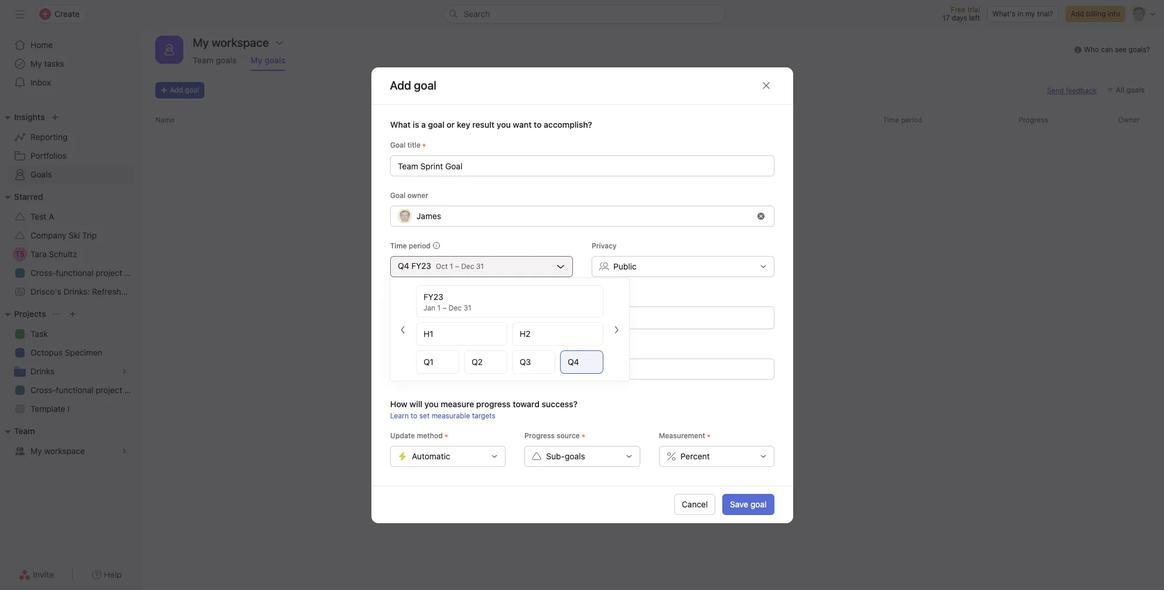 Task type: describe. For each thing, give the bounding box(es) containing it.
to inside how will you measure progress toward success? learn to set measurable targets
[[411, 411, 417, 420]]

automatic button
[[390, 446, 506, 467]]

trip
[[82, 230, 97, 240]]

left
[[970, 13, 981, 22]]

progress source
[[524, 431, 580, 440]]

measure
[[441, 399, 474, 409]]

inbox link
[[7, 73, 134, 92]]

plan for octopus specimen
[[125, 385, 141, 395]]

required image for title
[[421, 142, 428, 149]]

1 horizontal spatial period
[[902, 115, 923, 124]]

invite
[[33, 570, 54, 580]]

measurement
[[659, 431, 705, 440]]

free trial 17 days left
[[943, 5, 981, 22]]

can
[[1102, 45, 1114, 54]]

team
[[613, 302, 634, 312]]

or
[[447, 119, 455, 129]]

i
[[67, 404, 70, 414]]

company
[[30, 230, 66, 240]]

trial
[[968, 5, 981, 14]]

parent
[[390, 344, 412, 353]]

starred element
[[0, 186, 209, 304]]

1 inside fy23 jan 1 – dec 31
[[438, 304, 441, 312]]

set
[[419, 411, 430, 420]]

cross-functional project plan for drinks:
[[30, 268, 141, 278]]

my workspace link
[[7, 442, 134, 461]]

test a link
[[7, 207, 134, 226]]

save
[[730, 499, 749, 509]]

save goal
[[730, 499, 767, 509]]

fy23 inside fy23 jan 1 – dec 31
[[424, 292, 444, 302]]

remove image
[[758, 212, 765, 220]]

required image for method
[[443, 432, 450, 439]]

template i link
[[7, 400, 134, 418]]

search
[[464, 9, 490, 19]]

my tasks
[[30, 59, 64, 69]]

dec inside fy23 jan 1 – dec 31
[[449, 304, 462, 312]]

workspace
[[44, 446, 85, 456]]

home
[[30, 40, 53, 50]]

31 inside q4 fy23 oct 1 – dec 31
[[476, 262, 484, 271]]

add goal
[[390, 79, 437, 92]]

jan
[[424, 304, 436, 312]]

1 vertical spatial time
[[390, 241, 407, 250]]

projects element
[[0, 304, 141, 421]]

progress for progress source
[[524, 431, 555, 440]]

percent button
[[659, 446, 775, 467]]

source
[[557, 431, 580, 440]]

public
[[613, 261, 637, 271]]

q4 fy23 oct 1 – dec 31
[[398, 261, 484, 271]]

what's in my trial? button
[[988, 6, 1059, 22]]

so
[[579, 302, 590, 312]]

goals for sub-goals
[[565, 451, 585, 461]]

tara
[[30, 249, 47, 259]]

goal left the or
[[428, 119, 444, 129]]

own
[[628, 273, 655, 290]]

0 vertical spatial fy23
[[411, 261, 431, 271]]

cross-functional project plan link for drinks:
[[7, 264, 141, 283]]

progress for progress
[[1019, 115, 1049, 124]]

cross- for drinks
[[30, 385, 56, 395]]

toward success?
[[513, 399, 577, 409]]

drisco's
[[30, 287, 61, 297]]

1 horizontal spatial to
[[728, 302, 736, 312]]

h1
[[424, 329, 434, 339]]

functional for i
[[56, 385, 93, 395]]

goals yet
[[683, 273, 739, 290]]

name
[[155, 115, 175, 124]]

how
[[390, 399, 407, 409]]

close this dialog image
[[762, 81, 771, 90]]

learn
[[390, 411, 409, 420]]

octopus specimen
[[30, 348, 102, 358]]

plan for company ski trip
[[125, 268, 141, 278]]

project for drinks:
[[96, 268, 122, 278]]

reporting
[[30, 132, 67, 142]]

– inside q4 fy23 oct 1 – dec 31
[[455, 262, 459, 271]]

what
[[666, 302, 687, 312]]

what
[[390, 119, 411, 129]]

my for my workspace
[[30, 446, 42, 456]]

goal for goal owner
[[390, 191, 405, 200]]

refreshment
[[92, 287, 140, 297]]

add billing info
[[1071, 9, 1121, 18]]

projects button
[[0, 307, 46, 321]]

don't
[[593, 273, 625, 290]]

update method
[[390, 431, 443, 440]]

search list box
[[444, 5, 725, 23]]

my tasks link
[[7, 55, 134, 73]]

sub-goals
[[546, 451, 585, 461]]

achieve.
[[739, 302, 774, 312]]

previous year image
[[399, 325, 408, 334]]

projects
[[14, 309, 46, 319]]

1 vertical spatial a
[[551, 302, 556, 312]]

specimen
[[65, 348, 102, 358]]

required image for percent
[[705, 432, 712, 439]]

schultz
[[49, 249, 77, 259]]

progress
[[476, 399, 511, 409]]

task
[[30, 329, 48, 339]]

goal for save goal
[[751, 499, 767, 509]]

template i
[[30, 404, 70, 414]]

privacy
[[592, 241, 617, 250]]

starred button
[[0, 190, 43, 204]]

goal for goal title
[[390, 140, 405, 149]]

1 vertical spatial time period
[[390, 241, 430, 250]]

cancel
[[682, 499, 708, 509]]

team button
[[0, 424, 35, 438]]

invite button
[[11, 564, 62, 586]]

insights button
[[0, 110, 45, 124]]

drinks:
[[64, 287, 90, 297]]

q4 for q4
[[568, 357, 579, 367]]

who
[[1085, 45, 1100, 54]]

days
[[952, 13, 968, 22]]

team goals
[[193, 55, 237, 65]]

octopus
[[30, 348, 63, 358]]

feedback
[[1066, 86, 1097, 95]]

31 inside fy23 jan 1 – dec 31
[[464, 304, 472, 312]]

who can see goals?
[[1085, 45, 1151, 54]]

in
[[1018, 9, 1024, 18]]

my workspace
[[193, 36, 269, 49]]

1 horizontal spatial time period
[[883, 115, 923, 124]]

teams element
[[0, 421, 141, 463]]

goal for parent goal
[[414, 344, 429, 353]]



Task type: locate. For each thing, give the bounding box(es) containing it.
goals?
[[1129, 45, 1151, 54]]

0 horizontal spatial add
[[170, 86, 183, 94]]

dec right oct
[[461, 262, 474, 271]]

1 cross-functional project plan link from the top
[[7, 264, 141, 283]]

goals link
[[7, 165, 134, 184]]

functional up drinks:
[[56, 268, 93, 278]]

0 vertical spatial you
[[497, 119, 511, 129]]

1 vertical spatial to
[[411, 411, 417, 420]]

1 functional from the top
[[56, 268, 93, 278]]

2 horizontal spatial add
[[1071, 9, 1085, 18]]

0 horizontal spatial time
[[390, 241, 407, 250]]

tasks
[[44, 59, 64, 69]]

oct
[[436, 262, 448, 271]]

required image
[[421, 142, 428, 149], [443, 432, 450, 439]]

owner
[[1119, 115, 1140, 124]]

1 horizontal spatial 31
[[476, 262, 484, 271]]

goal left so
[[559, 302, 577, 312]]

add goal
[[170, 86, 199, 94]]

drisco's drinks: refreshment recommendation link
[[7, 283, 209, 301]]

goals
[[216, 55, 237, 65], [265, 55, 286, 65], [565, 451, 585, 461]]

goal for add goal
[[185, 86, 199, 94]]

0 horizontal spatial you
[[424, 399, 438, 409]]

0 vertical spatial a
[[421, 119, 426, 129]]

my left tasks
[[30, 59, 42, 69]]

project inside projects element
[[96, 385, 122, 395]]

1 horizontal spatial you
[[497, 119, 511, 129]]

2 cross- from the top
[[30, 385, 56, 395]]

1 cross-functional project plan from the top
[[30, 268, 141, 278]]

sub-goals button
[[524, 446, 640, 467]]

team for team
[[14, 426, 35, 436]]

1 vertical spatial 31
[[464, 304, 472, 312]]

my
[[251, 55, 263, 65], [30, 59, 42, 69], [30, 446, 42, 456]]

add left billing
[[1071, 9, 1085, 18]]

update
[[390, 431, 415, 440]]

fy23
[[411, 261, 431, 271], [424, 292, 444, 302]]

q4 up members
[[398, 261, 409, 271]]

0 horizontal spatial q4
[[398, 261, 409, 271]]

1 horizontal spatial time
[[883, 115, 900, 124]]

cross-functional project plan link up i at the bottom left
[[7, 381, 141, 400]]

0 vertical spatial dec
[[461, 262, 474, 271]]

will
[[410, 399, 422, 409]]

q4 right q3
[[568, 357, 579, 367]]

0 vertical spatial plan
[[125, 268, 141, 278]]

team down my workspace
[[193, 55, 214, 65]]

1 horizontal spatial goals
[[265, 55, 286, 65]]

project down the "drinks" 'link'
[[96, 385, 122, 395]]

team inside dropdown button
[[14, 426, 35, 436]]

add for add a goal so your team knows what you plan to achieve.
[[532, 302, 549, 312]]

drinks
[[30, 366, 54, 376]]

you right what
[[690, 302, 705, 312]]

goal up q1
[[414, 344, 429, 353]]

goals for team goals
[[216, 55, 237, 65]]

portfolios link
[[7, 147, 134, 165]]

what's
[[993, 9, 1016, 18]]

team goals link
[[193, 55, 237, 71]]

0 horizontal spatial period
[[409, 241, 430, 250]]

2 project from the top
[[96, 385, 122, 395]]

2 cross-functional project plan from the top
[[30, 385, 141, 395]]

0 vertical spatial cross-functional project plan link
[[7, 264, 141, 283]]

1 horizontal spatial team
[[193, 55, 214, 65]]

0 vertical spatial cross-functional project plan
[[30, 268, 141, 278]]

next year image
[[612, 325, 621, 334]]

measurable
[[431, 411, 470, 420]]

goal inside 'button'
[[751, 499, 767, 509]]

0 vertical spatial team
[[193, 55, 214, 65]]

cross- inside projects element
[[30, 385, 56, 395]]

to left the achieve.
[[728, 302, 736, 312]]

dec right jan
[[449, 304, 462, 312]]

goal down team goals link
[[185, 86, 199, 94]]

to left set
[[411, 411, 417, 420]]

0 vertical spatial to
[[728, 302, 736, 312]]

my workspace
[[30, 446, 85, 456]]

tara schultz
[[30, 249, 77, 259]]

1 vertical spatial cross-functional project plan
[[30, 385, 141, 395]]

project inside starred element
[[96, 268, 122, 278]]

0 horizontal spatial team
[[14, 426, 35, 436]]

fy23 left oct
[[411, 261, 431, 271]]

cross-functional project plan up drinks:
[[30, 268, 141, 278]]

cross- for tara schultz
[[30, 268, 56, 278]]

– right jan
[[443, 304, 447, 312]]

1 inside q4 fy23 oct 1 – dec 31
[[450, 262, 453, 271]]

is
[[413, 119, 419, 129]]

goal left owner at the left top
[[390, 191, 405, 200]]

send feedback
[[1047, 86, 1097, 95]]

2 horizontal spatial goals
[[565, 451, 585, 461]]

automatic
[[412, 451, 450, 461]]

cross-functional project plan link up drinks:
[[7, 264, 141, 283]]

0 vertical spatial –
[[455, 262, 459, 271]]

cross- inside starred element
[[30, 268, 56, 278]]

1 cross- from the top
[[30, 268, 56, 278]]

q3
[[520, 357, 531, 367]]

global element
[[0, 29, 141, 99]]

1
[[450, 262, 453, 271], [438, 304, 441, 312]]

– inside fy23 jan 1 – dec 31
[[443, 304, 447, 312]]

progress down send
[[1019, 115, 1049, 124]]

you don't own any goals yet
[[567, 273, 739, 290]]

you
[[497, 119, 511, 129], [690, 302, 705, 312], [424, 399, 438, 409]]

starred
[[14, 192, 43, 202]]

0 horizontal spatial required image
[[580, 432, 587, 439]]

add up "name"
[[170, 86, 183, 94]]

0 vertical spatial progress
[[1019, 115, 1049, 124]]

goal
[[185, 86, 199, 94], [428, 119, 444, 129], [559, 302, 577, 312], [414, 344, 429, 353], [751, 499, 767, 509]]

0 horizontal spatial required image
[[421, 142, 428, 149]]

1 horizontal spatial a
[[551, 302, 556, 312]]

31 right oct
[[476, 262, 484, 271]]

my for my tasks
[[30, 59, 42, 69]]

0 vertical spatial time period
[[883, 115, 923, 124]]

a right is
[[421, 119, 426, 129]]

project for i
[[96, 385, 122, 395]]

1 vertical spatial –
[[443, 304, 447, 312]]

0 vertical spatial functional
[[56, 268, 93, 278]]

cross-functional project plan inside projects element
[[30, 385, 141, 395]]

required image up the percent dropdown button
[[705, 432, 712, 439]]

1 vertical spatial required image
[[443, 432, 450, 439]]

my down my workspace
[[251, 55, 263, 65]]

goal owner
[[390, 191, 428, 200]]

drisco's drinks: refreshment recommendation
[[30, 287, 209, 297]]

dec inside q4 fy23 oct 1 – dec 31
[[461, 262, 474, 271]]

Enter goal name text field
[[390, 155, 775, 176]]

1 vertical spatial plan
[[707, 302, 725, 312]]

Name or email text field
[[398, 310, 461, 324]]

learn to set measurable targets link
[[390, 411, 495, 420]]

1 horizontal spatial required image
[[705, 432, 712, 439]]

save goal button
[[723, 494, 775, 515]]

project
[[96, 268, 122, 278], [96, 385, 122, 395]]

1 right jan
[[438, 304, 441, 312]]

title
[[407, 140, 421, 149]]

31 right jan
[[464, 304, 472, 312]]

1 vertical spatial progress
[[524, 431, 555, 440]]

1 vertical spatial add
[[170, 86, 183, 94]]

inbox
[[30, 77, 51, 87]]

progress up the sub-
[[524, 431, 555, 440]]

0 vertical spatial 31
[[476, 262, 484, 271]]

0 horizontal spatial to
[[411, 411, 417, 420]]

plan inside projects element
[[125, 385, 141, 395]]

2 cross-functional project plan link from the top
[[7, 381, 141, 400]]

2 required image from the left
[[705, 432, 712, 439]]

1 right oct
[[450, 262, 453, 271]]

0 vertical spatial required image
[[421, 142, 428, 149]]

send feedback link
[[1047, 85, 1097, 96]]

free
[[951, 5, 966, 14]]

1 horizontal spatial add
[[532, 302, 549, 312]]

goal left title
[[390, 140, 405, 149]]

0 horizontal spatial goals
[[216, 55, 237, 65]]

2 vertical spatial plan
[[125, 385, 141, 395]]

2 vertical spatial you
[[424, 399, 438, 409]]

cross-functional project plan link for i
[[7, 381, 141, 400]]

team for team goals
[[193, 55, 214, 65]]

trial?
[[1038, 9, 1054, 18]]

hide sidebar image
[[15, 9, 25, 19]]

0 vertical spatial period
[[902, 115, 923, 124]]

2 functional from the top
[[56, 385, 93, 395]]

owner
[[407, 191, 428, 200]]

1 horizontal spatial q4
[[568, 357, 579, 367]]

1 vertical spatial cross-
[[30, 385, 56, 395]]

test
[[30, 212, 46, 222]]

1 vertical spatial dec
[[449, 304, 462, 312]]

send
[[1047, 86, 1064, 95]]

0 vertical spatial time
[[883, 115, 900, 124]]

ts
[[15, 250, 24, 258]]

1 horizontal spatial –
[[455, 262, 459, 271]]

0 vertical spatial project
[[96, 268, 122, 278]]

goals for my goals
[[265, 55, 286, 65]]

0 vertical spatial q4
[[398, 261, 409, 271]]

required image
[[580, 432, 587, 439], [705, 432, 712, 439]]

team
[[193, 55, 214, 65], [14, 426, 35, 436]]

1 vertical spatial project
[[96, 385, 122, 395]]

add
[[1071, 9, 1085, 18], [170, 86, 183, 94], [532, 302, 549, 312]]

functional down the "drinks" 'link'
[[56, 385, 93, 395]]

drinks link
[[7, 362, 134, 381]]

cross-functional project plan
[[30, 268, 141, 278], [30, 385, 141, 395]]

1 vertical spatial 1
[[438, 304, 441, 312]]

recommendation
[[143, 287, 209, 297]]

time period
[[883, 115, 923, 124], [390, 241, 430, 250]]

functional inside projects element
[[56, 385, 93, 395]]

my inside global element
[[30, 59, 42, 69]]

0 horizontal spatial –
[[443, 304, 447, 312]]

– right oct
[[455, 262, 459, 271]]

q2
[[472, 357, 483, 367]]

any
[[658, 273, 680, 290]]

add for add billing info
[[1071, 9, 1085, 18]]

team down template
[[14, 426, 35, 436]]

0 horizontal spatial progress
[[524, 431, 555, 440]]

1 vertical spatial functional
[[56, 385, 93, 395]]

see
[[1115, 45, 1127, 54]]

q4 for q4 fy23 oct 1 – dec 31
[[398, 261, 409, 271]]

required image for sub-goals
[[580, 432, 587, 439]]

0 vertical spatial 1
[[450, 262, 453, 271]]

my down team dropdown button
[[30, 446, 42, 456]]

add left so
[[532, 302, 549, 312]]

plan inside starred element
[[125, 268, 141, 278]]

31
[[476, 262, 484, 271], [464, 304, 472, 312]]

0 horizontal spatial a
[[421, 119, 426, 129]]

add a goal so your team knows what you plan to achieve.
[[532, 302, 774, 312]]

info
[[1108, 9, 1121, 18]]

goals
[[30, 169, 52, 179]]

company ski trip link
[[7, 226, 134, 245]]

0 horizontal spatial 31
[[464, 304, 472, 312]]

cross-functional project plan inside starred element
[[30, 268, 141, 278]]

you left want
[[497, 119, 511, 129]]

public button
[[592, 256, 775, 277]]

0 vertical spatial cross-
[[30, 268, 56, 278]]

you inside how will you measure progress toward success? learn to set measurable targets
[[424, 399, 438, 409]]

cross- up drisco's
[[30, 268, 56, 278]]

goals inside dropdown button
[[565, 451, 585, 461]]

1 horizontal spatial progress
[[1019, 115, 1049, 124]]

billing
[[1087, 9, 1106, 18]]

1 vertical spatial fy23
[[424, 292, 444, 302]]

insights element
[[0, 107, 141, 186]]

1 required image from the left
[[580, 432, 587, 439]]

1 vertical spatial team
[[14, 426, 35, 436]]

1 vertical spatial cross-functional project plan link
[[7, 381, 141, 400]]

cross-functional project plan link
[[7, 264, 141, 283], [7, 381, 141, 400]]

cancel button
[[675, 494, 716, 515]]

0 vertical spatial goal
[[390, 140, 405, 149]]

period
[[902, 115, 923, 124], [409, 241, 430, 250]]

0 horizontal spatial time period
[[390, 241, 430, 250]]

functional for drinks:
[[56, 268, 93, 278]]

parent goal
[[390, 344, 429, 353]]

2 vertical spatial add
[[532, 302, 549, 312]]

required image up sub-goals dropdown button
[[580, 432, 587, 439]]

a
[[421, 119, 426, 129], [551, 302, 556, 312]]

1 vertical spatial q4
[[568, 357, 579, 367]]

portfolios
[[30, 151, 67, 161]]

members
[[390, 292, 422, 300]]

cross-functional project plan for i
[[30, 385, 141, 395]]

fy23 up jan
[[424, 292, 444, 302]]

project up drisco's drinks: refreshment recommendation link
[[96, 268, 122, 278]]

goal right save
[[751, 499, 767, 509]]

0 horizontal spatial 1
[[438, 304, 441, 312]]

2 horizontal spatial you
[[690, 302, 705, 312]]

1 vertical spatial you
[[690, 302, 705, 312]]

octopus specimen link
[[7, 343, 134, 362]]

james
[[416, 211, 441, 221]]

0 vertical spatial add
[[1071, 9, 1085, 18]]

1 goal from the top
[[390, 140, 405, 149]]

1 horizontal spatial 1
[[450, 262, 453, 271]]

a left so
[[551, 302, 556, 312]]

1 vertical spatial period
[[409, 241, 430, 250]]

cross- down drinks at left bottom
[[30, 385, 56, 395]]

you up set
[[424, 399, 438, 409]]

1 project from the top
[[96, 268, 122, 278]]

method
[[417, 431, 443, 440]]

2 goal from the top
[[390, 191, 405, 200]]

my inside "teams" "element"
[[30, 446, 42, 456]]

my for my goals
[[251, 55, 263, 65]]

cross-functional project plan down the "drinks" 'link'
[[30, 385, 141, 395]]

goal inside button
[[185, 86, 199, 94]]

17
[[943, 13, 950, 22]]

add for add goal
[[170, 86, 183, 94]]

1 horizontal spatial required image
[[443, 432, 450, 439]]

1 vertical spatial goal
[[390, 191, 405, 200]]

functional inside starred element
[[56, 268, 93, 278]]



Task type: vqa. For each thing, say whether or not it's contained in the screenshot.
the sixth:make work manageable 'dialog'
no



